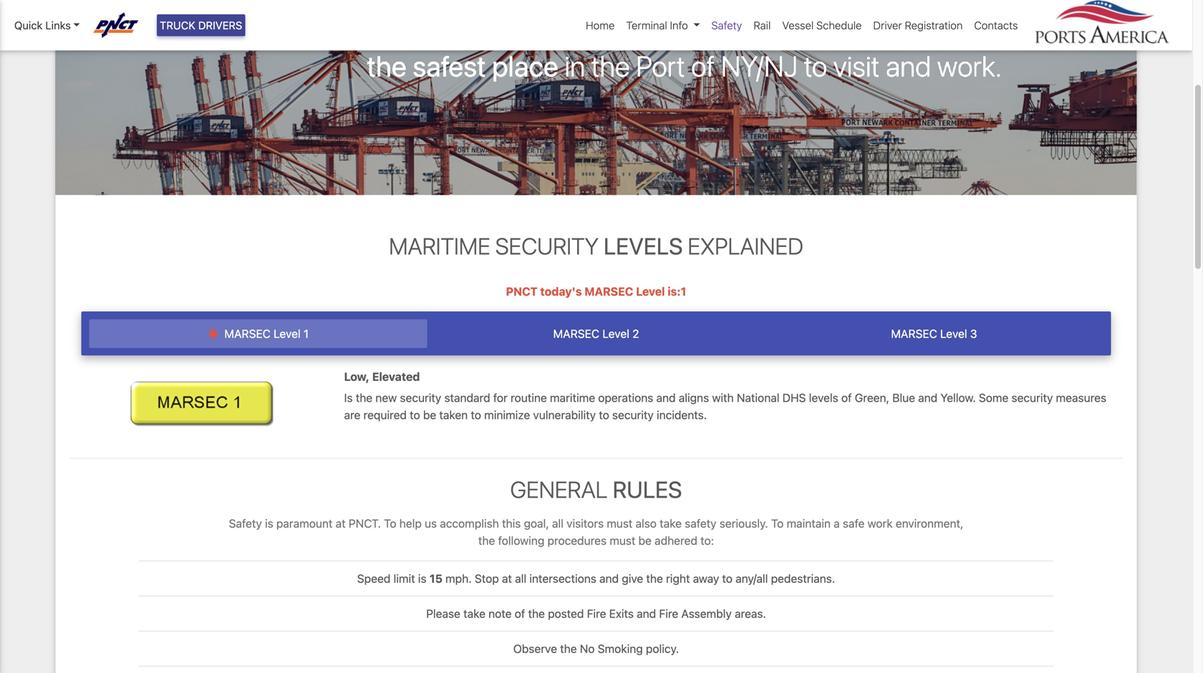 Task type: locate. For each thing, give the bounding box(es) containing it.
marsec left 3
[[891, 327, 938, 341]]

right
[[666, 572, 690, 586]]

to right away
[[722, 572, 733, 586]]

speed limit is 15 mph. stop at all intersections and give the right away to any/all pedestrians.
[[357, 572, 835, 586]]

0 vertical spatial are
[[228, 15, 258, 43]]

the down making
[[367, 49, 407, 83]]

safety left rail
[[712, 19, 742, 31]]

0 horizontal spatial be
[[423, 408, 436, 422]]

1 horizontal spatial safety
[[712, 19, 742, 31]]

the inside is the new security standard for routine maritime operations and aligns with national dhs levels of green, blue and yellow. some security measures are required to be taken to minimize vulnerability to security incidents.
[[356, 391, 373, 405]]

0 horizontal spatial safety
[[229, 517, 262, 530]]

0 vertical spatial is
[[265, 517, 273, 530]]

to
[[384, 517, 397, 530], [771, 517, 784, 530]]

2 horizontal spatial of
[[842, 391, 852, 405]]

are inside the we are committed to making pnct the safest place in the port of ny/nj to visit and work.
[[228, 15, 258, 43]]

at left pnct.
[[336, 517, 346, 530]]

is inside safety is paramount at pnct. to help us accomplish this goal, all visitors must also take safety seriously. to maintain a safe work environment, the following procedures must be adhered to:
[[265, 517, 273, 530]]

take left note
[[464, 607, 486, 621]]

are down is
[[344, 408, 361, 422]]

3
[[971, 327, 978, 341]]

2 horizontal spatial security
[[1012, 391, 1053, 405]]

tab list containing marsec level 1
[[81, 312, 1111, 356]]

marsec level 1 link
[[89, 320, 427, 348]]

1 horizontal spatial of
[[691, 49, 715, 83]]

visit
[[834, 49, 880, 83]]

levels inside is the new security standard for routine maritime operations and aligns with national dhs levels of green, blue and yellow. some security measures are required to be taken to minimize vulnerability to security incidents.
[[809, 391, 839, 405]]

1 vertical spatial are
[[344, 408, 361, 422]]

level left 1
[[274, 327, 301, 341]]

0 vertical spatial at
[[336, 517, 346, 530]]

terminal info link
[[621, 11, 706, 39]]

15
[[430, 572, 443, 586]]

and down driver registration link
[[886, 49, 932, 83]]

and up incidents.
[[657, 391, 676, 405]]

pnct.
[[349, 517, 381, 530]]

making
[[394, 15, 465, 43]]

2 fire from the left
[[659, 607, 679, 621]]

level for marsec level 3
[[941, 327, 968, 341]]

to left maintain
[[771, 517, 784, 530]]

is left 15
[[418, 572, 427, 586]]

1 vertical spatial must
[[610, 534, 636, 548]]

of right port in the right top of the page
[[691, 49, 715, 83]]

general rules
[[510, 476, 682, 503]]

contacts
[[975, 19, 1018, 31]]

security down operations
[[612, 408, 654, 422]]

1 horizontal spatial is
[[418, 572, 427, 586]]

security
[[496, 233, 599, 260]]

marsec for marsec level 2
[[553, 327, 600, 341]]

level left '2'
[[603, 327, 630, 341]]

1 to from the left
[[384, 517, 397, 530]]

procedures
[[548, 534, 607, 548]]

the inside safety is paramount at pnct. to help us accomplish this goal, all visitors must also take safety seriously. to maintain a safe work environment, the following procedures must be adhered to:
[[478, 534, 495, 548]]

is left "paramount"
[[265, 517, 273, 530]]

green,
[[855, 391, 890, 405]]

0 vertical spatial all
[[552, 517, 564, 530]]

must left also
[[607, 517, 633, 530]]

marsec level 2
[[553, 327, 639, 341]]

safety inside safety is paramount at pnct. to help us accomplish this goal, all visitors must also take safety seriously. to maintain a safe work environment, the following procedures must be adhered to:
[[229, 517, 262, 530]]

routine
[[511, 391, 547, 405]]

security right the some
[[1012, 391, 1053, 405]]

areas.
[[735, 607, 766, 621]]

and inside the we are committed to making pnct the safest place in the port of ny/nj to visit and work.
[[886, 49, 932, 83]]

1 horizontal spatial are
[[344, 408, 361, 422]]

to
[[371, 15, 389, 43], [804, 49, 828, 83], [410, 408, 420, 422], [471, 408, 481, 422], [599, 408, 609, 422], [722, 572, 733, 586]]

vessel schedule
[[783, 19, 862, 31]]

are
[[228, 15, 258, 43], [344, 408, 361, 422]]

rail link
[[748, 11, 777, 39]]

0 vertical spatial take
[[660, 517, 682, 530]]

low, elevated
[[344, 370, 420, 384]]

required
[[364, 408, 407, 422]]

are inside is the new security standard for routine maritime operations and aligns with national dhs levels of green, blue and yellow. some security measures are required to be taken to minimize vulnerability to security incidents.
[[344, 408, 361, 422]]

to left help
[[384, 517, 397, 530]]

of inside is the new security standard for routine maritime operations and aligns with national dhs levels of green, blue and yellow. some security measures are required to be taken to minimize vulnerability to security incidents.
[[842, 391, 852, 405]]

1 vertical spatial of
[[842, 391, 852, 405]]

at
[[336, 517, 346, 530], [502, 572, 512, 586]]

0 vertical spatial of
[[691, 49, 715, 83]]

0 horizontal spatial all
[[515, 572, 527, 586]]

committed
[[263, 15, 366, 43]]

quick links link
[[14, 17, 80, 33]]

of right note
[[515, 607, 525, 621]]

are right we
[[228, 15, 258, 43]]

marsec down today's
[[553, 327, 600, 341]]

take up 'adhered'
[[660, 517, 682, 530]]

pnct inside the we are committed to making pnct the safest place in the port of ny/nj to visit and work.
[[470, 15, 527, 43]]

ny/nj
[[721, 49, 798, 83]]

be left taken
[[423, 408, 436, 422]]

1 vertical spatial safety
[[229, 517, 262, 530]]

today's
[[540, 285, 582, 298]]

2 vertical spatial of
[[515, 607, 525, 621]]

of left green,
[[842, 391, 852, 405]]

the
[[367, 49, 407, 83], [592, 49, 630, 83], [356, 391, 373, 405], [478, 534, 495, 548], [646, 572, 663, 586], [528, 607, 545, 621], [560, 642, 577, 656]]

rules
[[613, 476, 682, 503]]

levels
[[604, 233, 683, 260], [809, 391, 839, 405]]

be down also
[[639, 534, 652, 548]]

goal,
[[524, 517, 549, 530]]

0 horizontal spatial take
[[464, 607, 486, 621]]

all right goal,
[[552, 517, 564, 530]]

safety is paramount at pnct. to help us accomplish this goal, all visitors must also take safety seriously. to maintain a safe work environment, the following procedures must be adhered to:
[[229, 517, 964, 548]]

level
[[636, 285, 665, 298], [274, 327, 301, 341], [603, 327, 630, 341], [941, 327, 968, 341]]

0 horizontal spatial at
[[336, 517, 346, 530]]

1 vertical spatial at
[[502, 572, 512, 586]]

and right exits
[[637, 607, 656, 621]]

0 horizontal spatial to
[[384, 517, 397, 530]]

and
[[886, 49, 932, 83], [657, 391, 676, 405], [919, 391, 938, 405], [600, 572, 619, 586], [637, 607, 656, 621]]

0 vertical spatial be
[[423, 408, 436, 422]]

blue
[[893, 391, 916, 405]]

observe the no smoking policy.
[[513, 642, 679, 656]]

minimize
[[484, 408, 530, 422]]

2
[[633, 327, 639, 341]]

standard
[[445, 391, 490, 405]]

0 vertical spatial pnct
[[470, 15, 527, 43]]

home
[[586, 19, 615, 31]]

is
[[265, 517, 273, 530], [418, 572, 427, 586]]

1 horizontal spatial levels
[[809, 391, 839, 405]]

safety left "paramount"
[[229, 517, 262, 530]]

be inside safety is paramount at pnct. to help us accomplish this goal, all visitors must also take safety seriously. to maintain a safe work environment, the following procedures must be adhered to:
[[639, 534, 652, 548]]

0 horizontal spatial is
[[265, 517, 273, 530]]

1 horizontal spatial fire
[[659, 607, 679, 621]]

marsec level 3 link
[[765, 320, 1103, 348]]

security down "elevated"
[[400, 391, 442, 405]]

1 horizontal spatial to
[[771, 517, 784, 530]]

new
[[376, 391, 397, 405]]

all right the stop
[[515, 572, 527, 586]]

maritime
[[550, 391, 595, 405]]

0 horizontal spatial fire
[[587, 607, 606, 621]]

the down accomplish
[[478, 534, 495, 548]]

at right the stop
[[502, 572, 512, 586]]

1 horizontal spatial take
[[660, 517, 682, 530]]

truck
[[160, 19, 195, 31]]

environment,
[[896, 517, 964, 530]]

terminal info
[[626, 19, 688, 31]]

pnct up place on the top left
[[470, 15, 527, 43]]

0 horizontal spatial of
[[515, 607, 525, 621]]

all
[[552, 517, 564, 530], [515, 572, 527, 586]]

pnct left today's
[[506, 285, 538, 298]]

measures
[[1056, 391, 1107, 405]]

pnct today's marsec level is:1
[[506, 285, 687, 298]]

some
[[979, 391, 1009, 405]]

level left is:1
[[636, 285, 665, 298]]

adhered
[[655, 534, 698, 548]]

the left posted
[[528, 607, 545, 621]]

marsec level 1
[[221, 327, 309, 341]]

1 vertical spatial levels
[[809, 391, 839, 405]]

0 vertical spatial safety
[[712, 19, 742, 31]]

0 vertical spatial levels
[[604, 233, 683, 260]]

1 horizontal spatial be
[[639, 534, 652, 548]]

pnct
[[470, 15, 527, 43], [506, 285, 538, 298]]

mph.
[[446, 572, 472, 586]]

must up give
[[610, 534, 636, 548]]

1 horizontal spatial all
[[552, 517, 564, 530]]

the right is
[[356, 391, 373, 405]]

level left 3
[[941, 327, 968, 341]]

safety
[[712, 19, 742, 31], [229, 517, 262, 530]]

terminal
[[626, 19, 667, 31]]

and right blue on the right
[[919, 391, 938, 405]]

levels right the dhs at the right bottom
[[809, 391, 839, 405]]

1 fire from the left
[[587, 607, 606, 621]]

tab list
[[81, 312, 1111, 356]]

to right required
[[410, 408, 420, 422]]

0 horizontal spatial levels
[[604, 233, 683, 260]]

1 vertical spatial be
[[639, 534, 652, 548]]

fire left exits
[[587, 607, 606, 621]]

smoking
[[598, 642, 643, 656]]

levels up is:1
[[604, 233, 683, 260]]

marsec left 1
[[224, 327, 271, 341]]

fire up policy.
[[659, 607, 679, 621]]

1 horizontal spatial at
[[502, 572, 512, 586]]

0 horizontal spatial are
[[228, 15, 258, 43]]

1 vertical spatial is
[[418, 572, 427, 586]]

of
[[691, 49, 715, 83], [842, 391, 852, 405], [515, 607, 525, 621]]



Task type: vqa. For each thing, say whether or not it's contained in the screenshot.
TAB LIST
yes



Task type: describe. For each thing, give the bounding box(es) containing it.
1 vertical spatial take
[[464, 607, 486, 621]]

of inside the we are committed to making pnct the safest place in the port of ny/nj to visit and work.
[[691, 49, 715, 83]]

observe
[[513, 642, 557, 656]]

be inside is the new security standard for routine maritime operations and aligns with national dhs levels of green, blue and yellow. some security measures are required to be taken to minimize vulnerability to security incidents.
[[423, 408, 436, 422]]

2 to from the left
[[771, 517, 784, 530]]

level for marsec level 2
[[603, 327, 630, 341]]

vulnerability
[[533, 408, 596, 422]]

to left making
[[371, 15, 389, 43]]

work.
[[938, 49, 1002, 83]]

driver
[[874, 19, 902, 31]]

to down operations
[[599, 408, 609, 422]]

intersections
[[530, 572, 597, 586]]

note
[[489, 607, 512, 621]]

driver registration
[[874, 19, 963, 31]]

following
[[498, 534, 545, 548]]

operations
[[598, 391, 654, 405]]

a
[[834, 517, 840, 530]]

marsec level 2 link
[[427, 320, 765, 348]]

help
[[400, 517, 422, 530]]

stop
[[475, 572, 499, 586]]

national
[[737, 391, 780, 405]]

the right give
[[646, 572, 663, 586]]

please take note of the posted fire exits and fire assembly areas.
[[426, 607, 766, 621]]

please
[[426, 607, 461, 621]]

to left visit
[[804, 49, 828, 83]]

also
[[636, 517, 657, 530]]

us
[[425, 517, 437, 530]]

speed
[[357, 572, 391, 586]]

taken
[[439, 408, 468, 422]]

marsec up marsec level 2 link
[[585, 285, 634, 298]]

vessel schedule link
[[777, 11, 868, 39]]

explained
[[688, 233, 804, 260]]

give
[[622, 572, 643, 586]]

yellow.
[[941, 391, 976, 405]]

at inside safety is paramount at pnct. to help us accomplish this goal, all visitors must also take safety seriously. to maintain a safe work environment, the following procedures must be adhered to:
[[336, 517, 346, 530]]

1 vertical spatial pnct
[[506, 285, 538, 298]]

safety for safety is paramount at pnct. to help us accomplish this goal, all visitors must also take safety seriously. to maintain a safe work environment, the following procedures must be adhered to:
[[229, 517, 262, 530]]

quick links
[[14, 19, 71, 31]]

is the new security standard for routine maritime operations and aligns with national dhs levels of green, blue and yellow. some security measures are required to be taken to minimize vulnerability to security incidents.
[[344, 391, 1107, 422]]

accomplish
[[440, 517, 499, 530]]

posted
[[548, 607, 584, 621]]

safety for safety
[[712, 19, 742, 31]]

we are committed to making pnct the safest place in the port of ny/nj to visit and work.
[[191, 15, 1002, 83]]

safe
[[843, 517, 865, 530]]

truck drivers link
[[157, 14, 245, 36]]

we
[[191, 15, 223, 43]]

policy.
[[646, 642, 679, 656]]

away
[[693, 572, 719, 586]]

and left give
[[600, 572, 619, 586]]

1
[[304, 327, 309, 341]]

marsec for marsec level 1
[[224, 327, 271, 341]]

marsec for marsec level 3
[[891, 327, 938, 341]]

paramount
[[276, 517, 333, 530]]

home link
[[580, 11, 621, 39]]

contacts link
[[969, 11, 1024, 39]]

maritime
[[389, 233, 491, 260]]

safest
[[413, 49, 486, 83]]

all inside safety is paramount at pnct. to help us accomplish this goal, all visitors must also take safety seriously. to maintain a safe work environment, the following procedures must be adhered to:
[[552, 517, 564, 530]]

to:
[[701, 534, 714, 548]]

maritime security levels explained
[[389, 233, 804, 260]]

port
[[636, 49, 685, 83]]

limit
[[394, 572, 415, 586]]

drivers
[[198, 19, 242, 31]]

this
[[502, 517, 521, 530]]

maintain
[[787, 517, 831, 530]]

the left no at the left
[[560, 642, 577, 656]]

quick
[[14, 19, 43, 31]]

low,
[[344, 370, 370, 384]]

safety link
[[706, 11, 748, 39]]

level for marsec level 1
[[274, 327, 301, 341]]

with
[[712, 391, 734, 405]]

incidents.
[[657, 408, 707, 422]]

visitors
[[567, 517, 604, 530]]

take inside safety is paramount at pnct. to help us accomplish this goal, all visitors must also take safety seriously. to maintain a safe work environment, the following procedures must be adhered to:
[[660, 517, 682, 530]]

is:1
[[668, 285, 687, 298]]

in
[[565, 49, 585, 83]]

schedule
[[817, 19, 862, 31]]

1 horizontal spatial security
[[612, 408, 654, 422]]

vessel
[[783, 19, 814, 31]]

0 horizontal spatial security
[[400, 391, 442, 405]]

marsec level 3
[[891, 327, 978, 341]]

driver registration link
[[868, 11, 969, 39]]

place
[[492, 49, 559, 83]]

is
[[344, 391, 353, 405]]

assembly
[[682, 607, 732, 621]]

links
[[45, 19, 71, 31]]

the right in
[[592, 49, 630, 83]]

registration
[[905, 19, 963, 31]]

elevated
[[372, 370, 420, 384]]

1 vertical spatial all
[[515, 572, 527, 586]]

safety
[[685, 517, 717, 530]]

seriously.
[[720, 517, 768, 530]]

to down standard
[[471, 408, 481, 422]]

0 vertical spatial must
[[607, 517, 633, 530]]

truck drivers
[[160, 19, 242, 31]]



